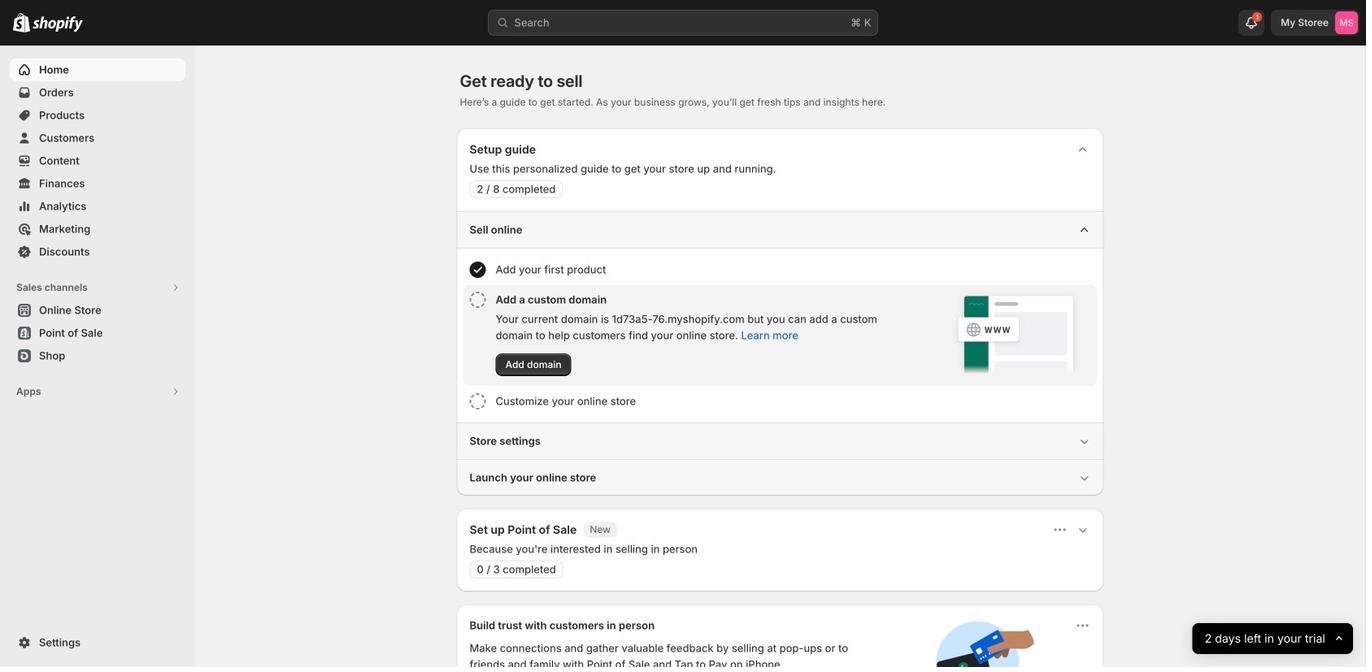 Task type: vqa. For each thing, say whether or not it's contained in the screenshot.
tab list
no



Task type: describe. For each thing, give the bounding box(es) containing it.
add your first product group
[[463, 255, 1098, 285]]

mark customize your online store as done image
[[470, 394, 486, 410]]

shopify image
[[33, 16, 83, 32]]

mark add your first product as not done image
[[470, 262, 486, 278]]

setup guide region
[[457, 129, 1104, 496]]

mark add a custom domain as done image
[[470, 292, 486, 308]]

customize your online store group
[[463, 387, 1098, 416]]



Task type: locate. For each thing, give the bounding box(es) containing it.
my storee image
[[1335, 11, 1358, 34]]

add a custom domain group
[[463, 285, 1098, 386]]

sell online group
[[457, 211, 1104, 423]]

guide categories group
[[457, 211, 1104, 496]]

shopify image
[[13, 13, 30, 32]]



